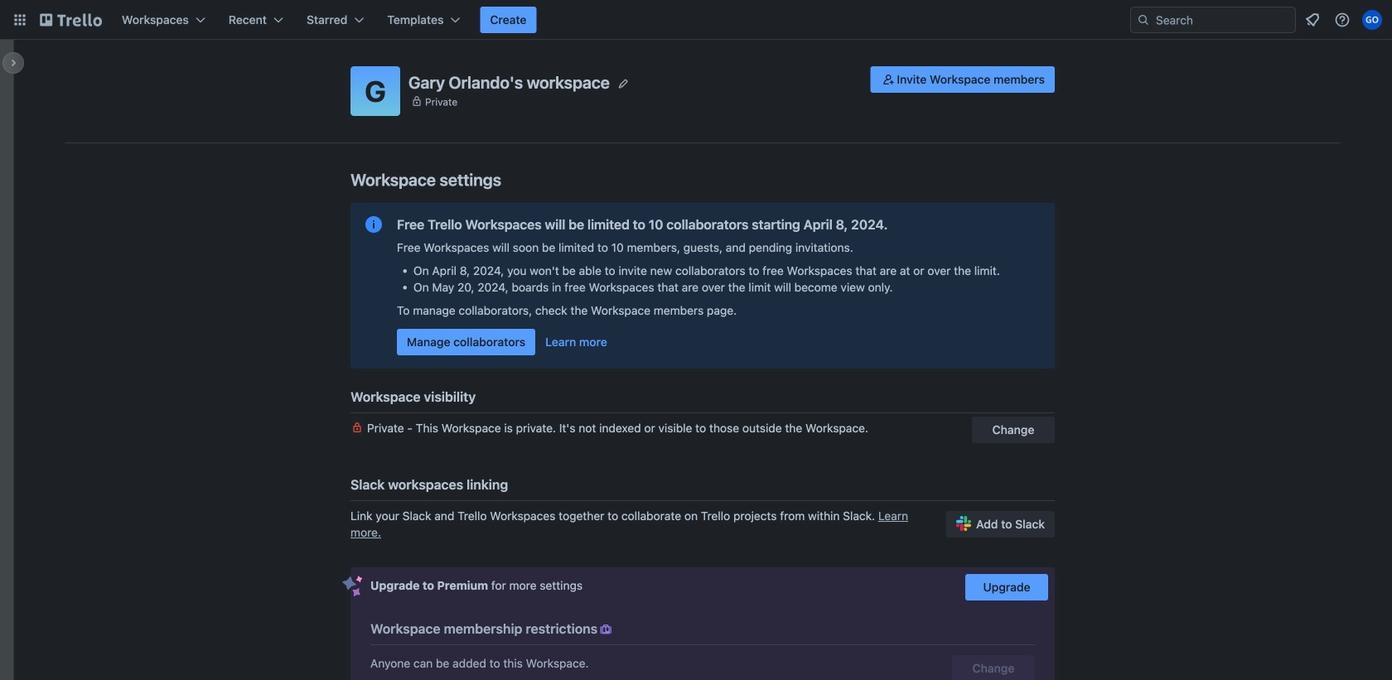 Task type: describe. For each thing, give the bounding box(es) containing it.
0 notifications image
[[1303, 10, 1323, 30]]

back to home image
[[40, 7, 102, 33]]

search image
[[1137, 13, 1150, 27]]

Search field
[[1150, 7, 1295, 32]]



Task type: locate. For each thing, give the bounding box(es) containing it.
1 horizontal spatial sm image
[[880, 71, 897, 88]]

sm image
[[880, 71, 897, 88], [598, 622, 614, 638]]

0 horizontal spatial sm image
[[598, 622, 614, 638]]

open information menu image
[[1334, 12, 1351, 28]]

primary element
[[0, 0, 1392, 40]]

gary orlando (garyorlando) image
[[1363, 10, 1382, 30]]

1 vertical spatial sm image
[[598, 622, 614, 638]]

0 vertical spatial sm image
[[880, 71, 897, 88]]

sparkle image
[[342, 576, 363, 598]]



Task type: vqa. For each thing, say whether or not it's contained in the screenshot.
search image
yes



